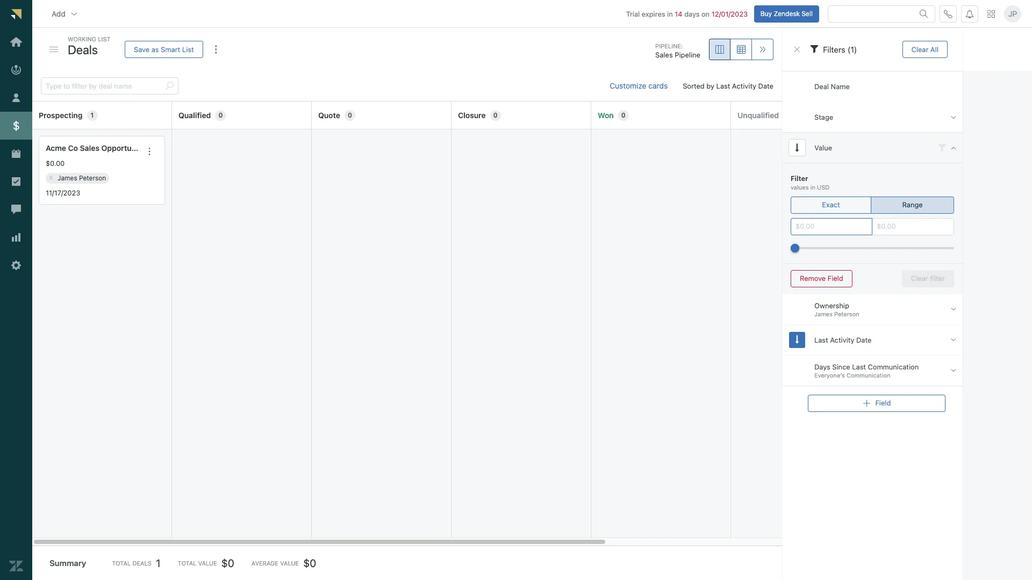 Task type: vqa. For each thing, say whether or not it's contained in the screenshot.
long arrow down icon associated with Last Activity Date
yes



Task type: describe. For each thing, give the bounding box(es) containing it.
total value $0
[[178, 557, 234, 570]]

field inside field button
[[876, 399, 891, 408]]

sorted by last activity date
[[683, 82, 774, 90]]

by
[[707, 82, 715, 90]]

angle down image for days since last communication
[[951, 366, 957, 376]]

total for 1
[[112, 560, 131, 567]]

sell
[[802, 9, 813, 18]]

deal name
[[815, 82, 850, 91]]

0 for qualified
[[219, 111, 223, 119]]

co
[[68, 144, 78, 153]]

as
[[151, 45, 159, 54]]

all
[[931, 45, 939, 54]]

quote
[[318, 111, 340, 120]]

closure
[[458, 111, 486, 120]]

customize
[[610, 81, 647, 90]]

save as smart list
[[134, 45, 194, 54]]

long arrow down image
[[796, 143, 799, 152]]

smart
[[161, 45, 180, 54]]

average
[[252, 560, 279, 567]]

add image
[[863, 399, 871, 408]]

1 horizontal spatial date
[[857, 336, 872, 344]]

deals inside working list deals
[[68, 42, 98, 57]]

zendesk products image
[[988, 10, 995, 18]]

remove
[[800, 274, 826, 283]]

save as smart list button
[[125, 41, 203, 58]]

11/17/2023
[[46, 189, 80, 197]]

list inside save as smart list button
[[182, 45, 194, 54]]

customize cards
[[610, 81, 668, 90]]

filter fill image
[[810, 45, 819, 53]]

1 $0.00 field from the left
[[796, 219, 868, 235]]

won
[[598, 111, 614, 120]]

add button
[[43, 3, 87, 25]]

range button
[[871, 197, 955, 214]]

0 for quote
[[348, 111, 352, 119]]

sorted
[[683, 82, 705, 90]]

1 vertical spatial 1
[[156, 557, 161, 570]]

james peterson
[[58, 174, 106, 182]]

contacts image
[[49, 176, 53, 181]]

since
[[833, 363, 851, 371]]

expires
[[642, 9, 666, 18]]

james inside ownership james peterson
[[815, 311, 833, 318]]

trial
[[626, 9, 640, 18]]

range
[[903, 201, 923, 209]]

deals inside total deals 1
[[132, 560, 152, 567]]

(1)
[[848, 45, 857, 54]]

value
[[815, 143, 833, 152]]

values
[[791, 184, 809, 191]]

zendesk image
[[9, 560, 23, 574]]

handler image
[[49, 47, 58, 52]]

list inside working list deals
[[98, 35, 111, 42]]

bell image
[[966, 9, 974, 18]]

0 horizontal spatial in
[[667, 9, 673, 18]]

clear all
[[912, 45, 939, 54]]

last for since
[[853, 363, 866, 371]]

0 vertical spatial communication
[[868, 363, 919, 371]]

0 horizontal spatial sales
[[80, 144, 100, 153]]

prospecting
[[39, 111, 83, 120]]

$0 for average value $0
[[303, 557, 316, 570]]

last activity date
[[815, 336, 872, 344]]

unqualified
[[738, 111, 779, 120]]

last for by
[[717, 82, 730, 90]]

calls image
[[944, 9, 953, 18]]

jp
[[1009, 9, 1018, 18]]

days
[[685, 9, 700, 18]]

total deals 1
[[112, 557, 161, 570]]

1 vertical spatial in
[[811, 184, 816, 191]]

clear
[[912, 45, 929, 54]]

0 vertical spatial peterson
[[79, 174, 106, 182]]

filters
[[823, 45, 846, 54]]

12/01/2023
[[712, 9, 748, 18]]



Task type: locate. For each thing, give the bounding box(es) containing it.
0 horizontal spatial james
[[58, 174, 77, 182]]

list right working
[[98, 35, 111, 42]]

1 left total value $0
[[156, 557, 161, 570]]

clear all button
[[903, 41, 948, 58]]

2 vertical spatial last
[[853, 363, 866, 371]]

1 vertical spatial angle down image
[[951, 305, 957, 314]]

deals
[[68, 42, 98, 57], [132, 560, 152, 567]]

filters (1)
[[823, 45, 857, 54]]

jp button
[[1005, 5, 1022, 22]]

total right total deals 1
[[178, 560, 197, 567]]

total
[[112, 560, 131, 567], [178, 560, 197, 567]]

exact
[[822, 201, 840, 209]]

0 vertical spatial sales
[[656, 51, 673, 59]]

opportunity
[[101, 144, 145, 153]]

angle down image
[[951, 113, 957, 122], [951, 305, 957, 314], [951, 366, 957, 376]]

0 vertical spatial in
[[667, 9, 673, 18]]

$0.00
[[46, 159, 65, 168]]

activity up unqualified in the right of the page
[[732, 82, 757, 90]]

filter
[[791, 174, 809, 183]]

peterson down acme co sales opportunity link
[[79, 174, 106, 182]]

0 vertical spatial angle down image
[[951, 113, 957, 122]]

2 horizontal spatial last
[[853, 363, 866, 371]]

long arrow down image
[[796, 336, 799, 345]]

0 horizontal spatial $0
[[221, 557, 234, 570]]

search image down smart
[[165, 82, 174, 90]]

angle down image up angle up icon
[[951, 113, 957, 122]]

1 horizontal spatial activity
[[830, 336, 855, 344]]

chevron down image
[[70, 9, 78, 18]]

0 for closure
[[494, 111, 498, 119]]

1 horizontal spatial sales
[[656, 51, 673, 59]]

peterson inside ownership james peterson
[[835, 311, 860, 318]]

average value $0
[[252, 557, 316, 570]]

summary
[[49, 559, 86, 569]]

pipeline:
[[656, 42, 683, 49]]

$0 left average
[[221, 557, 234, 570]]

angle down image up angle down icon
[[951, 305, 957, 314]]

1 vertical spatial last
[[815, 336, 829, 344]]

last right long arrow down image on the right of the page
[[815, 336, 829, 344]]

field
[[828, 274, 844, 283], [876, 399, 891, 408]]

customize cards button
[[601, 75, 677, 97]]

acme
[[46, 144, 66, 153]]

$0.00 field down range button
[[877, 219, 950, 235]]

filter fill image
[[938, 144, 947, 152]]

pipeline
[[675, 51, 701, 59]]

name
[[831, 82, 850, 91]]

$0.00 field down exact button
[[796, 219, 868, 235]]

remove field
[[800, 274, 844, 283]]

cancel image
[[793, 45, 802, 54]]

2 total from the left
[[178, 560, 197, 567]]

working
[[68, 35, 96, 42]]

0 horizontal spatial deals
[[68, 42, 98, 57]]

total inside total deals 1
[[112, 560, 131, 567]]

value
[[198, 560, 217, 567], [280, 560, 299, 567]]

2 value from the left
[[280, 560, 299, 567]]

field button
[[808, 395, 946, 412]]

values in usd
[[791, 184, 830, 191]]

1 horizontal spatial deals
[[132, 560, 152, 567]]

0 right qualified
[[219, 111, 223, 119]]

1 horizontal spatial value
[[280, 560, 299, 567]]

2 $0 from the left
[[303, 557, 316, 570]]

$0.00 field
[[796, 219, 868, 235], [877, 219, 950, 235]]

angle down image down angle down icon
[[951, 366, 957, 376]]

0 vertical spatial list
[[98, 35, 111, 42]]

date up unqualified in the right of the page
[[759, 82, 774, 90]]

deal
[[815, 82, 829, 91]]

0 horizontal spatial $0.00 field
[[796, 219, 868, 235]]

1 value from the left
[[198, 560, 217, 567]]

14
[[675, 9, 683, 18]]

1 $0 from the left
[[221, 557, 234, 570]]

1 horizontal spatial last
[[815, 336, 829, 344]]

save
[[134, 45, 150, 54]]

trial expires in 14 days on 12/01/2023
[[626, 9, 748, 18]]

overflow vertical fill image
[[212, 45, 220, 54]]

ownership
[[815, 302, 850, 310]]

usd
[[817, 184, 830, 191]]

communication up add icon
[[847, 372, 891, 379]]

0 horizontal spatial peterson
[[79, 174, 106, 182]]

0 horizontal spatial list
[[98, 35, 111, 42]]

1 0 from the left
[[219, 111, 223, 119]]

last right by at the top of page
[[717, 82, 730, 90]]

ownership james peterson
[[815, 302, 860, 318]]

zendesk
[[774, 9, 800, 18]]

field inside the remove field "button"
[[828, 274, 844, 283]]

sales inside the pipeline: sales pipeline
[[656, 51, 673, 59]]

0 horizontal spatial value
[[198, 560, 217, 567]]

2 angle down image from the top
[[951, 305, 957, 314]]

1 horizontal spatial james
[[815, 311, 833, 318]]

stage
[[815, 113, 834, 121]]

1 vertical spatial peterson
[[835, 311, 860, 318]]

communication
[[868, 363, 919, 371], [847, 372, 891, 379]]

1 vertical spatial date
[[857, 336, 872, 344]]

acme co sales opportunity link
[[46, 143, 145, 154]]

0 vertical spatial deals
[[68, 42, 98, 57]]

list
[[98, 35, 111, 42], [182, 45, 194, 54]]

value inside total value $0
[[198, 560, 217, 567]]

search image left calls image
[[920, 9, 929, 18]]

peterson
[[79, 174, 106, 182], [835, 311, 860, 318]]

0 horizontal spatial field
[[828, 274, 844, 283]]

buy zendesk sell button
[[754, 5, 820, 22]]

3 0 from the left
[[494, 111, 498, 119]]

james down ownership
[[815, 311, 833, 318]]

total for $0
[[178, 560, 197, 567]]

2 0 from the left
[[348, 111, 352, 119]]

angle down image
[[951, 336, 957, 345]]

1 horizontal spatial in
[[811, 184, 816, 191]]

in left 14
[[667, 9, 673, 18]]

in
[[667, 9, 673, 18], [811, 184, 816, 191]]

total inside total value $0
[[178, 560, 197, 567]]

1
[[91, 111, 94, 119], [156, 557, 161, 570]]

4 0 from the left
[[622, 111, 626, 119]]

1 vertical spatial search image
[[165, 82, 174, 90]]

3 angle down image from the top
[[951, 366, 957, 376]]

0 horizontal spatial total
[[112, 560, 131, 567]]

1 vertical spatial deals
[[132, 560, 152, 567]]

0 vertical spatial last
[[717, 82, 730, 90]]

value for total value $0
[[198, 560, 217, 567]]

$0 right average
[[303, 557, 316, 570]]

value for average value $0
[[280, 560, 299, 567]]

0 vertical spatial activity
[[732, 82, 757, 90]]

1 horizontal spatial field
[[876, 399, 891, 408]]

on
[[702, 9, 710, 18]]

sales
[[656, 51, 673, 59], [80, 144, 100, 153]]

buy
[[761, 9, 772, 18]]

james
[[58, 174, 77, 182], [815, 311, 833, 318]]

$0 for total value $0
[[221, 557, 234, 570]]

0 vertical spatial 1
[[91, 111, 94, 119]]

remove field button
[[791, 270, 853, 288]]

date up days since last communication everyone's communication on the bottom right of page
[[857, 336, 872, 344]]

exact button
[[791, 197, 872, 214]]

0 right "quote" at top left
[[348, 111, 352, 119]]

1 horizontal spatial $0.00 field
[[877, 219, 950, 235]]

1 horizontal spatial search image
[[920, 9, 929, 18]]

0 vertical spatial date
[[759, 82, 774, 90]]

2 $0.00 field from the left
[[877, 219, 950, 235]]

field right add icon
[[876, 399, 891, 408]]

0 horizontal spatial 1
[[91, 111, 94, 119]]

acme co sales opportunity
[[46, 144, 145, 153]]

in left usd
[[811, 184, 816, 191]]

1 down type to filter by deal name field
[[91, 111, 94, 119]]

days since last communication everyone's communication
[[815, 363, 919, 379]]

peterson down ownership
[[835, 311, 860, 318]]

0 for won
[[622, 111, 626, 119]]

1 vertical spatial sales
[[80, 144, 100, 153]]

list right smart
[[182, 45, 194, 54]]

date
[[759, 82, 774, 90], [857, 336, 872, 344]]

qualified
[[179, 111, 211, 120]]

1 total from the left
[[112, 560, 131, 567]]

1 vertical spatial list
[[182, 45, 194, 54]]

0 horizontal spatial last
[[717, 82, 730, 90]]

sales down pipeline: on the top
[[656, 51, 673, 59]]

1 horizontal spatial list
[[182, 45, 194, 54]]

last
[[717, 82, 730, 90], [815, 336, 829, 344], [853, 363, 866, 371]]

communication up field button
[[868, 363, 919, 371]]

buy zendesk sell
[[761, 9, 813, 18]]

angle down image for ownership
[[951, 305, 957, 314]]

activity up since
[[830, 336, 855, 344]]

0 vertical spatial field
[[828, 274, 844, 283]]

0 right closure
[[494, 111, 498, 119]]

sales right 'co' on the top of page
[[80, 144, 100, 153]]

last inside days since last communication everyone's communication
[[853, 363, 866, 371]]

0 right won
[[622, 111, 626, 119]]

2 vertical spatial angle down image
[[951, 366, 957, 376]]

0
[[219, 111, 223, 119], [348, 111, 352, 119], [494, 111, 498, 119], [622, 111, 626, 119]]

1 horizontal spatial 1
[[156, 557, 161, 570]]

1 horizontal spatial total
[[178, 560, 197, 567]]

1 vertical spatial james
[[815, 311, 833, 318]]

1 angle down image from the top
[[951, 113, 957, 122]]

1 horizontal spatial peterson
[[835, 311, 860, 318]]

working list deals
[[68, 35, 111, 57]]

james up 11/17/2023
[[58, 174, 77, 182]]

search image
[[920, 9, 929, 18], [165, 82, 174, 90]]

0 horizontal spatial activity
[[732, 82, 757, 90]]

0 vertical spatial search image
[[920, 9, 929, 18]]

activity
[[732, 82, 757, 90], [830, 336, 855, 344]]

angle up image
[[951, 143, 957, 152]]

pipeline: sales pipeline
[[656, 42, 701, 59]]

0 horizontal spatial date
[[759, 82, 774, 90]]

total right summary
[[112, 560, 131, 567]]

add
[[52, 9, 65, 18]]

days
[[815, 363, 831, 371]]

1 vertical spatial activity
[[830, 336, 855, 344]]

everyone's
[[815, 372, 845, 379]]

1 horizontal spatial $0
[[303, 557, 316, 570]]

0 horizontal spatial search image
[[165, 82, 174, 90]]

1 vertical spatial communication
[[847, 372, 891, 379]]

$0
[[221, 557, 234, 570], [303, 557, 316, 570]]

0 vertical spatial james
[[58, 174, 77, 182]]

field right 'remove'
[[828, 274, 844, 283]]

cards
[[649, 81, 668, 90]]

last right since
[[853, 363, 866, 371]]

Type to filter by deal name field
[[46, 78, 161, 94]]

value inside average value $0
[[280, 560, 299, 567]]

1 vertical spatial field
[[876, 399, 891, 408]]



